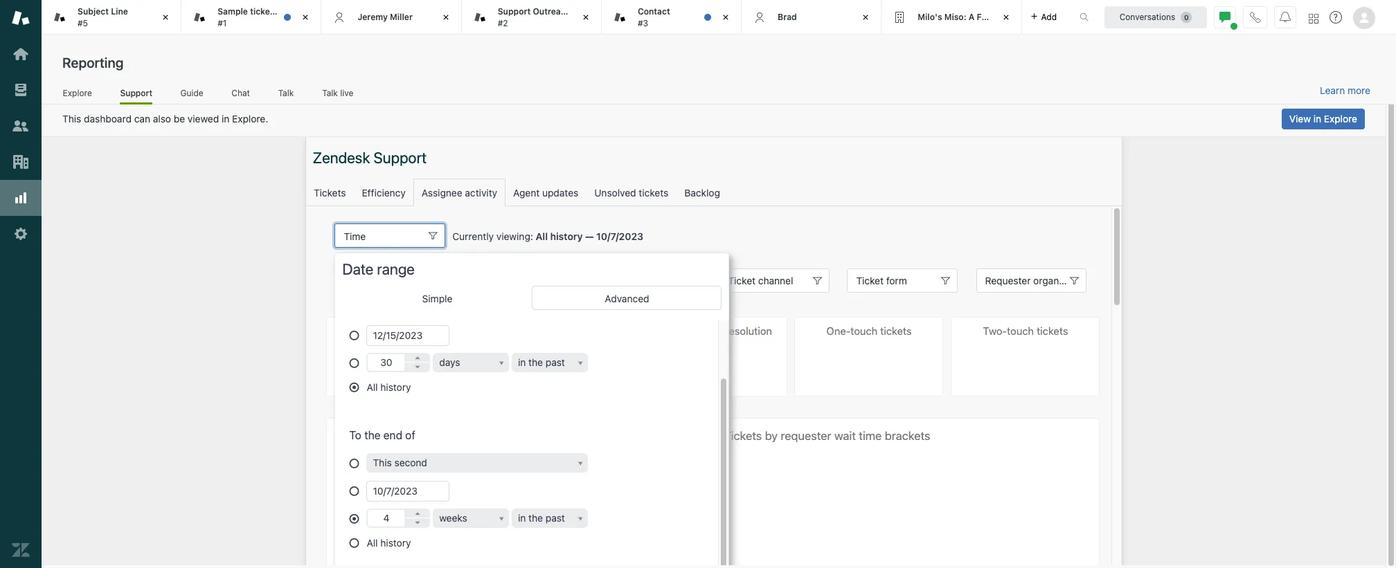 Task type: vqa. For each thing, say whether or not it's contained in the screenshot.
second "Oct" from right
no



Task type: locate. For each thing, give the bounding box(es) containing it.
1 horizontal spatial close image
[[299, 10, 313, 24]]

1 vertical spatial support
[[120, 88, 153, 98]]

close image left "brad" at the right
[[719, 10, 733, 24]]

2 tab from the left
[[182, 0, 340, 35]]

chat
[[232, 88, 250, 98]]

1 vertical spatial explore
[[1325, 113, 1358, 125]]

0 vertical spatial explore
[[63, 88, 92, 98]]

ticket:
[[250, 6, 276, 17]]

2 in from the left
[[1314, 113, 1322, 125]]

close image inside jeremy miller tab
[[439, 10, 453, 24]]

explore up this
[[63, 88, 92, 98]]

miso:
[[945, 12, 967, 22]]

0 horizontal spatial explore
[[63, 88, 92, 98]]

close image right a
[[1000, 10, 1013, 24]]

1 close image from the left
[[159, 10, 173, 24]]

0 horizontal spatial in
[[222, 113, 230, 125]]

close image for jeremy miller tab
[[439, 10, 453, 24]]

1 close image from the left
[[579, 10, 593, 24]]

tab containing contact
[[602, 0, 742, 35]]

4 tab from the left
[[602, 0, 742, 35]]

foodlez
[[977, 12, 1010, 22]]

close image inside milo's miso: a foodlez subsidiary tab
[[1000, 10, 1013, 24]]

milo's
[[918, 12, 943, 22]]

close image right outreach
[[579, 10, 593, 24]]

explore inside view in explore button
[[1325, 113, 1358, 125]]

in
[[222, 113, 230, 125], [1314, 113, 1322, 125]]

ticket
[[317, 6, 340, 17]]

talk link
[[278, 88, 294, 103]]

views image
[[12, 81, 30, 99]]

sample
[[218, 6, 248, 17]]

explore down learn more link
[[1325, 113, 1358, 125]]

3 close image from the left
[[859, 10, 873, 24]]

add button
[[1022, 0, 1066, 34]]

jeremy miller
[[358, 12, 413, 22]]

talk right 'chat'
[[278, 88, 294, 98]]

guide link
[[180, 88, 204, 103]]

support
[[498, 6, 531, 17], [120, 88, 153, 98]]

1 tab from the left
[[42, 0, 182, 35]]

support up can on the top of the page
[[120, 88, 153, 98]]

explore link
[[62, 88, 92, 103]]

talk for talk
[[278, 88, 294, 98]]

1 horizontal spatial explore
[[1325, 113, 1358, 125]]

1 talk from the left
[[278, 88, 294, 98]]

button displays agent's chat status as online. image
[[1220, 11, 1231, 23]]

0 vertical spatial support
[[498, 6, 531, 17]]

a
[[969, 12, 975, 22]]

milo's miso: a foodlez subsidiary tab
[[882, 0, 1055, 35]]

reporting image
[[12, 189, 30, 207]]

talk for talk live
[[322, 88, 338, 98]]

close image left milo's
[[859, 10, 873, 24]]

this dashboard can also be viewed in explore.
[[62, 113, 268, 125]]

talk left live
[[322, 88, 338, 98]]

close image right miller
[[439, 10, 453, 24]]

tab containing subject line
[[42, 0, 182, 35]]

outreach
[[533, 6, 571, 17]]

milo's miso: a foodlez subsidiary
[[918, 12, 1055, 22]]

admin image
[[12, 225, 30, 243]]

in right view
[[1314, 113, 1322, 125]]

0 horizontal spatial close image
[[159, 10, 173, 24]]

1 horizontal spatial talk
[[322, 88, 338, 98]]

3 close image from the left
[[439, 10, 453, 24]]

get started image
[[12, 45, 30, 63]]

#1
[[218, 18, 227, 28]]

live
[[340, 88, 354, 98]]

close image inside brad tab
[[859, 10, 873, 24]]

0 horizontal spatial talk
[[278, 88, 294, 98]]

support for support outreach #2
[[498, 6, 531, 17]]

1 horizontal spatial support
[[498, 6, 531, 17]]

also
[[153, 113, 171, 125]]

this
[[62, 113, 81, 125]]

customers image
[[12, 117, 30, 135]]

explore
[[63, 88, 92, 98], [1325, 113, 1358, 125]]

1 horizontal spatial in
[[1314, 113, 1322, 125]]

close image right line
[[159, 10, 173, 24]]

support up #2
[[498, 6, 531, 17]]

support for support
[[120, 88, 153, 98]]

guide
[[180, 88, 203, 98]]

close image right the meet
[[299, 10, 313, 24]]

contact
[[638, 6, 671, 17]]

4 close image from the left
[[1000, 10, 1013, 24]]

2 horizontal spatial close image
[[439, 10, 453, 24]]

close image
[[579, 10, 593, 24], [719, 10, 733, 24], [859, 10, 873, 24], [1000, 10, 1013, 24]]

tab
[[42, 0, 182, 35], [182, 0, 340, 35], [462, 0, 602, 35], [602, 0, 742, 35]]

support inside support outreach #2
[[498, 6, 531, 17]]

2 talk from the left
[[322, 88, 338, 98]]

0 horizontal spatial support
[[120, 88, 153, 98]]

3 tab from the left
[[462, 0, 602, 35]]

main element
[[0, 0, 42, 569]]

tabs tab list
[[42, 0, 1066, 35]]

in right "viewed"
[[222, 113, 230, 125]]

close image
[[159, 10, 173, 24], [299, 10, 313, 24], [439, 10, 453, 24]]

talk
[[278, 88, 294, 98], [322, 88, 338, 98]]

learn more
[[1321, 85, 1371, 96]]

view in explore button
[[1282, 109, 1366, 130]]



Task type: describe. For each thing, give the bounding box(es) containing it.
close image for tab containing subject line
[[159, 10, 173, 24]]

line
[[111, 6, 128, 17]]

be
[[174, 113, 185, 125]]

more
[[1348, 85, 1371, 96]]

organizations image
[[12, 153, 30, 171]]

contact #3
[[638, 6, 671, 28]]

learn more link
[[1321, 85, 1371, 97]]

close image for milo's miso: a foodlez subsidiary tab
[[1000, 10, 1013, 24]]

talk live link
[[322, 88, 354, 103]]

#3
[[638, 18, 649, 28]]

zendesk image
[[12, 542, 30, 560]]

tab containing support outreach
[[462, 0, 602, 35]]

the
[[301, 6, 314, 17]]

meet
[[278, 6, 299, 17]]

reporting
[[62, 55, 124, 71]]

explore inside explore link
[[63, 88, 92, 98]]

#2
[[498, 18, 508, 28]]

explore.
[[232, 113, 268, 125]]

brad tab
[[742, 0, 882, 35]]

get help image
[[1330, 11, 1343, 24]]

subject line #5
[[78, 6, 128, 28]]

zendesk products image
[[1310, 14, 1319, 23]]

can
[[134, 113, 150, 125]]

talk live
[[322, 88, 354, 98]]

notifications image
[[1280, 11, 1292, 23]]

zendesk support image
[[12, 9, 30, 27]]

close image for tab containing support outreach
[[579, 10, 593, 24]]

jeremy miller tab
[[322, 0, 462, 35]]

dashboard
[[84, 113, 132, 125]]

in inside button
[[1314, 113, 1322, 125]]

chat link
[[231, 88, 250, 103]]

view
[[1290, 113, 1312, 125]]

tab containing sample ticket: meet the ticket
[[182, 0, 340, 35]]

viewed
[[188, 113, 219, 125]]

conversations button
[[1105, 6, 1208, 28]]

view in explore
[[1290, 113, 1358, 125]]

jeremy
[[358, 12, 388, 22]]

2 close image from the left
[[299, 10, 313, 24]]

2 close image from the left
[[719, 10, 733, 24]]

sample ticket: meet the ticket #1
[[218, 6, 340, 28]]

close image for brad tab
[[859, 10, 873, 24]]

support outreach #2
[[498, 6, 571, 28]]

conversations
[[1120, 11, 1176, 22]]

subsidiary
[[1012, 12, 1055, 22]]

brad
[[778, 12, 797, 22]]

miller
[[390, 12, 413, 22]]

learn
[[1321, 85, 1346, 96]]

support link
[[120, 88, 153, 105]]

add
[[1042, 11, 1057, 22]]

1 in from the left
[[222, 113, 230, 125]]

subject
[[78, 6, 109, 17]]

#5
[[78, 18, 88, 28]]



